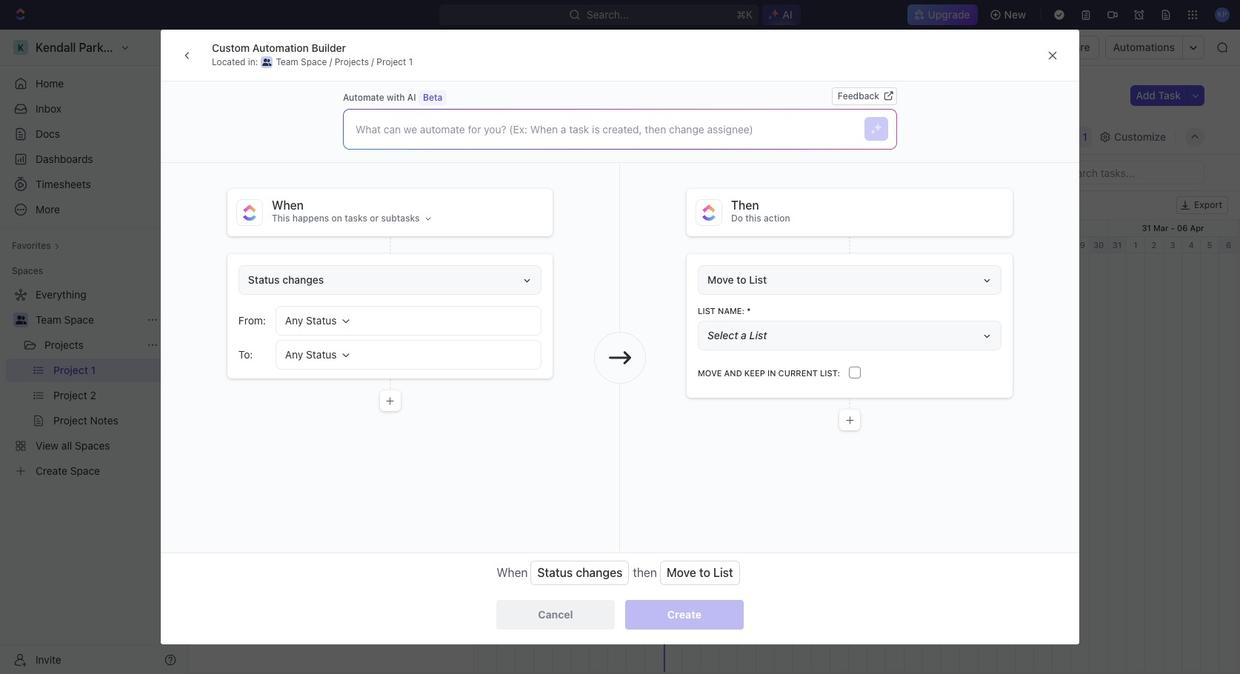 Task type: locate. For each thing, give the bounding box(es) containing it.
29
[[538, 240, 549, 250], [1076, 240, 1086, 250]]

1 horizontal spatial 31
[[1143, 223, 1152, 233]]

2 horizontal spatial team
[[276, 56, 299, 67]]

*
[[747, 306, 751, 316]]

share
[[1063, 41, 1091, 53]]

2 horizontal spatial space
[[301, 56, 327, 67]]

status inside dropdown button
[[248, 274, 280, 286]]

0 vertical spatial move
[[708, 274, 734, 286]]

user group image
[[203, 44, 212, 51]]

name row
[[189, 220, 474, 254]]

action
[[764, 213, 791, 224]]

new button
[[984, 3, 1036, 27]]

1 vertical spatial when
[[497, 567, 528, 580]]

0 horizontal spatial team space link
[[36, 308, 141, 332]]

team down 'automation'
[[276, 56, 299, 67]]

project 1 up with
[[376, 41, 419, 53]]

1 vertical spatial any status
[[285, 348, 337, 361]]

2 any status button from the top
[[276, 340, 542, 370]]

select a list button
[[698, 321, 1002, 351]]

clickup image left the do
[[703, 205, 716, 221]]

1 horizontal spatial today
[[668, 256, 689, 265]]

03
[[622, 223, 633, 233]]

1 inside cell
[[295, 261, 299, 272]]

2 27 element from the left
[[1035, 237, 1053, 254]]

2 - from the left
[[653, 223, 656, 233]]

2 vertical spatial project
[[262, 261, 292, 272]]

then do this action
[[732, 199, 791, 224]]

add task
[[1137, 89, 1182, 102]]

0 vertical spatial when
[[272, 199, 304, 212]]

1 vertical spatial move
[[698, 368, 722, 378]]

beta
[[423, 92, 443, 103]]

1 horizontal spatial clickup image
[[703, 205, 716, 221]]

task
[[1159, 89, 1182, 102]]

1 horizontal spatial 29
[[1076, 240, 1086, 250]]

1 any from the top
[[285, 314, 303, 327]]

28 element down 24 mar - 30 mar element
[[1053, 237, 1072, 254]]

/ up team space /  projects /  project 1
[[352, 41, 355, 53]]

1 horizontal spatial team
[[216, 41, 242, 53]]

0 vertical spatial status changes
[[248, 274, 324, 286]]

user group image
[[263, 58, 272, 66], [15, 316, 26, 325]]

0 horizontal spatial clickup image
[[243, 205, 256, 221]]

or
[[370, 213, 379, 224]]

02
[[529, 223, 539, 233]]

2 any status from the top
[[285, 348, 337, 361]]

1 4 from the left
[[615, 240, 620, 250]]

any status button for to:
[[276, 340, 542, 370]]

- left the 02 on the top of the page
[[523, 223, 527, 233]]

/
[[282, 41, 285, 53], [352, 41, 355, 53], [330, 56, 332, 67], [372, 56, 374, 67]]

any status button
[[276, 306, 542, 336], [276, 340, 542, 370]]

1 vertical spatial move to list
[[667, 567, 734, 580]]

1 vertical spatial any
[[285, 348, 303, 361]]

1 horizontal spatial 30
[[1094, 240, 1105, 250]]

any right 'from:'
[[285, 314, 303, 327]]

project 1 down name
[[262, 261, 299, 272]]

1 vertical spatial user group image
[[15, 316, 26, 325]]

0 horizontal spatial status changes
[[248, 274, 324, 286]]

5 - from the left
[[1042, 223, 1046, 233]]

then
[[732, 199, 760, 212]]

projects link
[[288, 39, 349, 56], [44, 334, 141, 357]]

25 feb - 02 mar element
[[460, 220, 590, 236]]

0 vertical spatial any status
[[285, 314, 337, 327]]

5 mar from the left
[[800, 223, 815, 233]]

17 mar - 23 mar
[[883, 223, 945, 233]]

- right 24
[[1042, 223, 1046, 233]]

column header down today button
[[211, 220, 234, 253]]

name column header
[[234, 220, 426, 253]]

1 vertical spatial changes
[[576, 567, 623, 580]]

Move and keep in current List: checkbox
[[850, 367, 861, 379]]

0 vertical spatial team
[[216, 41, 242, 53]]

0 horizontal spatial 29 element
[[534, 237, 553, 254]]

0 vertical spatial changes
[[283, 274, 324, 286]]

- left 09
[[653, 223, 656, 233]]

user group image right in:
[[263, 58, 272, 66]]

- for 09
[[653, 223, 656, 233]]

3 column header from the left
[[448, 220, 474, 253]]

clickup image up name
[[243, 205, 256, 221]]

0 vertical spatial 31
[[1143, 223, 1152, 233]]

1 horizontal spatial 25
[[1002, 240, 1012, 250]]

25 element down 25 feb - 02 mar element
[[460, 237, 479, 254]]

2 vertical spatial team
[[36, 314, 61, 326]]

project 1 cell
[[234, 254, 426, 279]]

1 horizontal spatial 26 element
[[1016, 237, 1035, 254]]

7 mar from the left
[[930, 223, 945, 233]]

0 vertical spatial to
[[737, 274, 747, 286]]

27 element
[[497, 237, 516, 254], [1035, 237, 1053, 254]]

move to list
[[708, 274, 767, 286], [667, 567, 734, 580]]

table
[[471, 130, 498, 143]]

3 - from the left
[[782, 223, 786, 233]]

30
[[1048, 223, 1059, 233], [1094, 240, 1105, 250]]

10 element
[[720, 237, 738, 254]]

3 mar from the left
[[672, 223, 687, 233]]

favorites button
[[6, 237, 66, 255]]

team space link
[[198, 39, 279, 56], [36, 308, 141, 332]]

30 left 31 element
[[1094, 240, 1105, 250]]

export
[[1195, 199, 1223, 211]]

4 - from the left
[[911, 223, 915, 233]]

09
[[659, 223, 669, 233]]

0 vertical spatial project 1
[[376, 41, 419, 53]]

1 vertical spatial any status button
[[276, 340, 542, 370]]

0 vertical spatial team space
[[216, 41, 275, 53]]

column header left feb
[[448, 220, 474, 253]]

tree containing team space
[[6, 283, 182, 483]]

mar
[[541, 223, 557, 233], [635, 223, 650, 233], [672, 223, 687, 233], [765, 223, 780, 233], [800, 223, 815, 233], [894, 223, 909, 233], [930, 223, 945, 233], [1024, 223, 1039, 233], [1061, 223, 1076, 233], [1154, 223, 1169, 233]]

list
[[750, 274, 767, 286], [698, 306, 716, 316], [750, 329, 768, 342], [714, 567, 734, 580]]

25 right the 24 element on the top right
[[1002, 240, 1012, 250]]

0 vertical spatial any
[[285, 314, 303, 327]]

1 vertical spatial space
[[301, 56, 327, 67]]

status changes up cancel
[[538, 567, 623, 580]]

when
[[272, 199, 304, 212], [497, 567, 528, 580]]

automation
[[253, 41, 309, 54]]

1 horizontal spatial 4
[[1189, 240, 1195, 250]]

list inside move to list dropdown button
[[750, 274, 767, 286]]

new
[[1005, 8, 1027, 21]]

0 horizontal spatial 31
[[1113, 240, 1123, 250]]

7 element
[[664, 237, 683, 254]]

move to list up create
[[667, 567, 734, 580]]

4 mar from the left
[[765, 223, 780, 233]]

team space inside tree
[[36, 314, 94, 326]]

move to list button
[[698, 265, 1002, 295]]

move up list name: * on the top right of the page
[[708, 274, 734, 286]]

team space down spaces
[[36, 314, 94, 326]]

customize
[[1115, 130, 1167, 143]]

15 element
[[812, 237, 831, 254]]

move and keep in current list:
[[698, 368, 841, 378]]

1
[[414, 41, 419, 53], [409, 56, 413, 67], [1083, 130, 1088, 143], [1134, 240, 1138, 250], [295, 261, 299, 272]]

projects
[[306, 41, 345, 53], [335, 56, 369, 67], [44, 339, 84, 351]]

changes left then
[[576, 567, 623, 580]]

- for 23
[[911, 223, 915, 233]]

25 element down 24
[[998, 237, 1016, 254]]

when up this
[[272, 199, 304, 212]]

2 vertical spatial space
[[64, 314, 94, 326]]

1 26 element from the left
[[479, 237, 497, 254]]

17
[[883, 223, 892, 233]]

export button
[[1177, 196, 1229, 214]]

projects link inside tree
[[44, 334, 141, 357]]

1 vertical spatial team space link
[[36, 308, 141, 332]]

feedback
[[838, 90, 880, 102]]

column header
[[211, 220, 234, 253], [426, 220, 448, 253], [448, 220, 474, 253]]

0 vertical spatial any status button
[[276, 306, 542, 336]]

list up *
[[750, 274, 767, 286]]

clickup image for when
[[243, 205, 256, 221]]

0 horizontal spatial 25
[[493, 223, 503, 233]]

1 horizontal spatial 29 element
[[1072, 237, 1090, 254]]

2 25 element from the left
[[998, 237, 1016, 254]]

25 for 25
[[1002, 240, 1012, 250]]

team down spaces
[[36, 314, 61, 326]]

26 element
[[479, 237, 497, 254], [1016, 237, 1035, 254]]

10
[[753, 223, 763, 233]]

- left 23
[[911, 223, 915, 233]]

status changes
[[248, 274, 324, 286], [538, 567, 623, 580]]

- left 16
[[782, 223, 786, 233]]

clickup image for then
[[703, 205, 716, 221]]

team
[[216, 41, 242, 53], [276, 56, 299, 67], [36, 314, 61, 326]]

/ up automate
[[372, 56, 374, 67]]

0 horizontal spatial 28 element
[[516, 237, 534, 254]]

1 any status from the top
[[285, 314, 337, 327]]

29 element
[[534, 237, 553, 254], [1072, 237, 1090, 254]]

on
[[332, 213, 342, 224]]

0 horizontal spatial today
[[207, 199, 232, 211]]

0 vertical spatial today
[[207, 199, 232, 211]]

0 horizontal spatial team
[[36, 314, 61, 326]]

1 horizontal spatial 28 element
[[1053, 237, 1072, 254]]

21 element
[[924, 237, 942, 254]]

name:
[[718, 306, 745, 316]]

31 for 31 mar - 06 apr
[[1143, 223, 1152, 233]]

6 mar from the left
[[894, 223, 909, 233]]

1 vertical spatial project 1
[[262, 261, 299, 272]]

31 mar - 06 apr
[[1143, 223, 1205, 233]]

0 vertical spatial move to list
[[708, 274, 767, 286]]

⌘k
[[737, 8, 753, 21]]

0 horizontal spatial user group image
[[15, 316, 26, 325]]

any right to:
[[285, 348, 303, 361]]

1 vertical spatial 30
[[1094, 240, 1105, 250]]

to up name:
[[737, 274, 747, 286]]

to up create
[[700, 567, 711, 580]]

26 element down 24
[[1016, 237, 1035, 254]]

move to list up name:
[[708, 274, 767, 286]]

1 horizontal spatial 25 element
[[998, 237, 1016, 254]]

project 1
[[376, 41, 419, 53], [262, 261, 299, 272]]

project
[[376, 41, 411, 53], [377, 56, 407, 67], [262, 261, 292, 272]]

27 element down 24 mar - 30 mar element
[[1035, 237, 1053, 254]]

0 horizontal spatial project 1
[[262, 261, 299, 272]]

0 vertical spatial user group image
[[263, 58, 272, 66]]

0 horizontal spatial 30
[[1048, 223, 1059, 233]]

28 element down 25 feb - 02 mar element
[[516, 237, 534, 254]]

25 element
[[460, 237, 479, 254], [998, 237, 1016, 254]]

31 mar - 06 apr element
[[1109, 220, 1239, 236]]

0 horizontal spatial projects link
[[44, 334, 141, 357]]

team space up in:
[[216, 41, 275, 53]]

27 element down feb
[[497, 237, 516, 254]]

any status right to:
[[285, 348, 337, 361]]

1 horizontal spatial space
[[245, 41, 275, 53]]

1 horizontal spatial to
[[737, 274, 747, 286]]

2 clickup image from the left
[[703, 205, 716, 221]]

1 horizontal spatial projects link
[[288, 39, 349, 56]]

1 clickup image from the left
[[243, 205, 256, 221]]

0 horizontal spatial 26 element
[[479, 237, 497, 254]]

1 horizontal spatial 27 element
[[1035, 237, 1053, 254]]

 image
[[456, 232, 466, 242]]

create
[[668, 609, 702, 621]]

0 vertical spatial 30
[[1048, 223, 1059, 233]]

- for 30
[[1042, 223, 1046, 233]]

to
[[737, 274, 747, 286], [700, 567, 711, 580]]

29 left "30" element
[[1076, 240, 1086, 250]]

add
[[1137, 89, 1156, 102]]

1 vertical spatial projects link
[[44, 334, 141, 357]]

any status down project 1 cell
[[285, 314, 337, 327]]

1 vertical spatial 31
[[1113, 240, 1123, 250]]

1 - from the left
[[523, 223, 527, 233]]

6 - from the left
[[1172, 223, 1176, 233]]

status changes up 'from:'
[[248, 274, 324, 286]]

1 vertical spatial to
[[700, 567, 711, 580]]

- left 06
[[1172, 223, 1176, 233]]

dashboards link
[[6, 148, 182, 171]]

0 horizontal spatial 27 element
[[497, 237, 516, 254]]

0 vertical spatial team space link
[[198, 39, 279, 56]]

2 column header from the left
[[426, 220, 448, 253]]

this
[[272, 213, 290, 224]]

24
[[1012, 223, 1022, 233]]

when up cancel button
[[497, 567, 528, 580]]

1 any status button from the top
[[276, 306, 542, 336]]

28 element
[[516, 237, 534, 254], [1053, 237, 1072, 254]]

1 vertical spatial 25
[[1002, 240, 1012, 250]]

4 right 3 element on the top left of page
[[615, 240, 620, 250]]

add task button
[[1131, 85, 1188, 106]]

24 mar - 30 mar element
[[979, 220, 1109, 236]]

0 horizontal spatial when
[[272, 199, 304, 212]]

tree
[[6, 283, 182, 483]]

31
[[1143, 223, 1152, 233], [1113, 240, 1123, 250]]

0 horizontal spatial 29
[[538, 240, 549, 250]]

1 horizontal spatial status changes
[[538, 567, 623, 580]]

0 horizontal spatial 4
[[615, 240, 620, 250]]

4 down apr
[[1189, 240, 1195, 250]]

move
[[708, 274, 734, 286], [698, 368, 722, 378], [667, 567, 697, 580]]

docs
[[36, 128, 60, 140]]

team up located
[[216, 41, 242, 53]]

26 element down 25 feb - 02 mar
[[479, 237, 497, 254]]

0 horizontal spatial team space
[[36, 314, 94, 326]]

clickup image
[[243, 205, 256, 221], [703, 205, 716, 221]]

2 vertical spatial projects
[[44, 339, 84, 351]]

any status button for from:
[[276, 306, 542, 336]]

column header right subtasks
[[426, 220, 448, 253]]

2 29 from the left
[[1076, 240, 1086, 250]]

29 left 1 element
[[538, 240, 549, 250]]

status
[[248, 274, 280, 286], [306, 314, 337, 327], [306, 348, 337, 361], [538, 567, 573, 580]]

list right "a"
[[750, 329, 768, 342]]

share button
[[1054, 36, 1100, 59]]

- for 16
[[782, 223, 786, 233]]

subtasks
[[381, 213, 420, 224]]

1 column header from the left
[[211, 220, 234, 253]]

29 element left 31 element
[[1072, 237, 1090, 254]]

31 for 31
[[1113, 240, 1123, 250]]

25
[[493, 223, 503, 233], [1002, 240, 1012, 250]]

move left and
[[698, 368, 722, 378]]

23
[[917, 223, 928, 233]]

12 element
[[757, 237, 775, 254]]

0 horizontal spatial changes
[[283, 274, 324, 286]]

any status
[[285, 314, 337, 327], [285, 348, 337, 361]]

29 element down the 02 on the top of the page
[[534, 237, 553, 254]]

user group image down spaces
[[15, 316, 26, 325]]

0 horizontal spatial 25 element
[[460, 237, 479, 254]]

space
[[245, 41, 275, 53], [301, 56, 327, 67], [64, 314, 94, 326]]

list up create button
[[714, 567, 734, 580]]

1 inside dropdown button
[[1083, 130, 1088, 143]]

2 29 element from the left
[[1072, 237, 1090, 254]]

25 inside 25 feb - 02 mar element
[[493, 223, 503, 233]]

30 right 24
[[1048, 223, 1059, 233]]

0 horizontal spatial space
[[64, 314, 94, 326]]

move right then
[[667, 567, 697, 580]]

1 horizontal spatial when
[[497, 567, 528, 580]]

any
[[285, 314, 303, 327], [285, 348, 303, 361]]

1 mar from the left
[[541, 223, 557, 233]]

25 left feb
[[493, 223, 503, 233]]

1 horizontal spatial user group image
[[263, 58, 272, 66]]

1 vertical spatial team space
[[36, 314, 94, 326]]

1 horizontal spatial team space link
[[198, 39, 279, 56]]

9 mar from the left
[[1061, 223, 1076, 233]]

22 element
[[942, 237, 961, 254]]

2 26 element from the left
[[1016, 237, 1035, 254]]

0 vertical spatial 25
[[493, 223, 503, 233]]

automations
[[1114, 41, 1176, 53]]

changes down name column header
[[283, 274, 324, 286]]

2 any from the top
[[285, 348, 303, 361]]



Task type: vqa. For each thing, say whether or not it's contained in the screenshot.
"14" element
yes



Task type: describe. For each thing, give the bounding box(es) containing it.
any status for to:
[[285, 348, 337, 361]]

apr
[[1191, 223, 1205, 233]]

ai
[[408, 92, 416, 103]]

invite
[[36, 653, 61, 666]]

then
[[633, 567, 657, 580]]

1 vertical spatial status changes
[[538, 567, 623, 580]]

home
[[36, 77, 64, 90]]

8
[[689, 240, 694, 250]]

5 element
[[627, 237, 646, 254]]

list:
[[821, 368, 841, 378]]

0 vertical spatial projects
[[306, 41, 345, 53]]

0 vertical spatial project
[[376, 41, 411, 53]]

customize button
[[1096, 126, 1171, 147]]

gantt link
[[414, 126, 444, 147]]

20 element
[[905, 237, 924, 254]]

24 element
[[979, 237, 998, 254]]

03 mar - 09 mar element
[[590, 220, 720, 236]]

cancel button
[[497, 600, 615, 630]]

today inside button
[[207, 199, 232, 211]]

feedback button
[[832, 87, 898, 105]]

table link
[[469, 126, 498, 147]]

status changes button
[[239, 265, 542, 295]]

status changes inside dropdown button
[[248, 274, 324, 286]]

move inside dropdown button
[[708, 274, 734, 286]]

25 for 25 feb - 02 mar
[[493, 223, 503, 233]]

any for from:
[[285, 314, 303, 327]]

name
[[242, 231, 267, 241]]

any for to:
[[285, 348, 303, 361]]

team inside tree
[[36, 314, 61, 326]]

timesheets
[[36, 178, 91, 191]]

projects inside sidebar navigation
[[44, 339, 84, 351]]

builder
[[312, 41, 346, 54]]

8 mar from the left
[[1024, 223, 1039, 233]]

10 mar from the left
[[1154, 223, 1169, 233]]

project 1 link
[[358, 39, 422, 56]]

dashboards
[[36, 153, 93, 165]]

2 vertical spatial move
[[667, 567, 697, 580]]

What can we automate for you? (Ex: When a task is created, then change assignee) text field
[[356, 122, 850, 137]]

2
[[1152, 240, 1158, 250]]

06
[[1178, 223, 1189, 233]]

select a list
[[708, 329, 768, 342]]

calendar link
[[342, 126, 389, 147]]

2 28 element from the left
[[1053, 237, 1072, 254]]

and
[[725, 368, 743, 378]]

tasks
[[345, 213, 368, 224]]

0 horizontal spatial to
[[700, 567, 711, 580]]

1 horizontal spatial team space
[[216, 41, 275, 53]]

17 element
[[850, 237, 868, 254]]

10 mar - 16 mar
[[753, 223, 815, 233]]

user group image inside sidebar navigation
[[15, 316, 26, 325]]

2 element
[[572, 237, 590, 254]]

today button
[[201, 196, 238, 214]]

25 element containing 25
[[998, 237, 1016, 254]]

move to list inside dropdown button
[[708, 274, 767, 286]]

search...
[[587, 8, 630, 21]]

1 29 element from the left
[[534, 237, 553, 254]]

located
[[212, 56, 246, 67]]

6
[[1227, 240, 1232, 250]]

timesheets link
[[6, 173, 182, 196]]

24 mar - 30 mar
[[1012, 223, 1076, 233]]

1 horizontal spatial project 1
[[376, 41, 419, 53]]

6 element
[[646, 237, 664, 254]]

23 element
[[961, 237, 979, 254]]

30 element
[[1090, 237, 1109, 254]]

happens
[[293, 213, 329, 224]]

- for 06
[[1172, 223, 1176, 233]]

/ down the builder
[[330, 56, 332, 67]]

2 4 from the left
[[1189, 240, 1195, 250]]

1 29 from the left
[[538, 240, 549, 250]]

custom
[[212, 41, 250, 54]]

automate
[[343, 92, 385, 103]]

19 element
[[887, 237, 905, 254]]

11 element
[[738, 237, 757, 254]]

5
[[1208, 240, 1213, 250]]

2 mar from the left
[[635, 223, 650, 233]]

31 element
[[1109, 237, 1128, 254]]

automations button
[[1107, 36, 1183, 59]]

to inside move to list dropdown button
[[737, 274, 747, 286]]

a
[[741, 329, 747, 342]]

13 element
[[775, 237, 794, 254]]

16
[[789, 223, 798, 233]]

9 element
[[701, 237, 720, 254]]

located in:
[[212, 56, 258, 67]]

project 1 tree grid
[[189, 220, 474, 672]]

/ left the builder
[[282, 41, 285, 53]]

10 mar - 16 mar element
[[720, 220, 850, 236]]

upgrade link
[[908, 4, 978, 25]]

automate with ai beta
[[343, 92, 443, 103]]

list left name:
[[698, 306, 716, 316]]

1 27 element from the left
[[497, 237, 516, 254]]

25 feb - 02 mar
[[493, 223, 557, 233]]

1 28 element from the left
[[516, 237, 534, 254]]

custom automation builder
[[212, 41, 346, 54]]

this
[[746, 213, 762, 224]]

feb
[[506, 223, 520, 233]]

space inside sidebar navigation
[[64, 314, 94, 326]]

upgrade
[[929, 8, 971, 21]]

1 element
[[553, 237, 572, 254]]

1 horizontal spatial changes
[[576, 567, 623, 580]]

from:
[[239, 314, 266, 327]]

18 element
[[868, 237, 887, 254]]

calendar
[[345, 130, 389, 143]]

create button
[[626, 600, 744, 630]]

changes inside dropdown button
[[283, 274, 324, 286]]

16 element
[[831, 237, 850, 254]]

1 vertical spatial project
[[377, 56, 407, 67]]

current
[[779, 368, 818, 378]]

Search tasks... text field
[[1056, 162, 1205, 184]]

inbox link
[[6, 97, 182, 121]]

project 1 inside cell
[[262, 261, 299, 272]]

list name: *
[[698, 306, 751, 316]]

docs link
[[6, 122, 182, 146]]

in:
[[248, 56, 258, 67]]

1 25 element from the left
[[460, 237, 479, 254]]

cancel
[[538, 609, 574, 621]]

- for 02
[[523, 223, 527, 233]]

1 vertical spatial today
[[668, 256, 689, 265]]

in
[[768, 368, 777, 378]]

with
[[387, 92, 405, 103]]

team space /  projects /  project 1
[[276, 56, 413, 67]]

project inside cell
[[262, 261, 292, 272]]

 image inside name row
[[456, 232, 466, 242]]

3 element
[[590, 237, 609, 254]]

list inside select a list dropdown button
[[750, 329, 768, 342]]

14 element
[[794, 237, 812, 254]]

any status for from:
[[285, 314, 337, 327]]

0 vertical spatial space
[[245, 41, 275, 53]]

1 vertical spatial projects
[[335, 56, 369, 67]]

home link
[[6, 72, 182, 96]]

project 1 - 0.00% row
[[189, 254, 474, 279]]

spaces
[[12, 265, 43, 277]]

gantt
[[417, 130, 444, 143]]

inbox
[[36, 102, 62, 115]]

1 vertical spatial team
[[276, 56, 299, 67]]

03 mar - 09 mar
[[622, 223, 687, 233]]

0 vertical spatial projects link
[[288, 39, 349, 56]]

select
[[708, 329, 739, 342]]

sidebar navigation
[[0, 30, 189, 675]]

tree inside sidebar navigation
[[6, 283, 182, 483]]

17 mar - 23 mar element
[[850, 220, 979, 236]]



